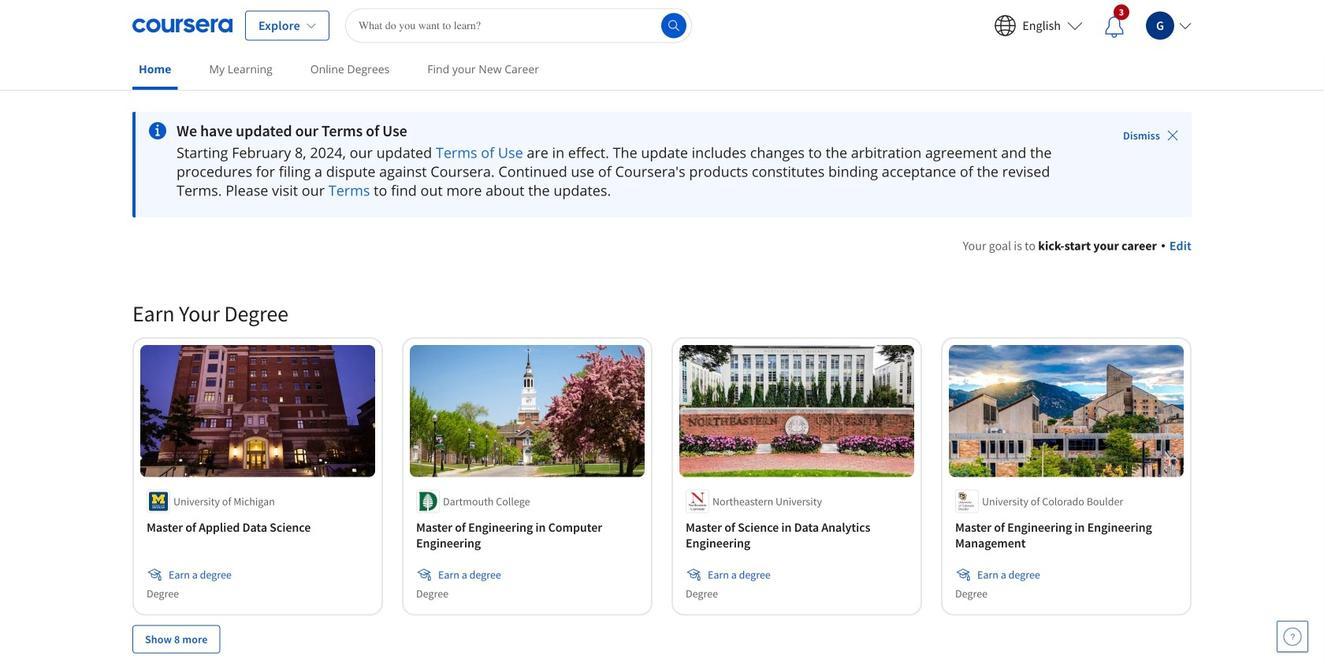 Task type: vqa. For each thing, say whether or not it's contained in the screenshot.
challenges
no



Task type: locate. For each thing, give the bounding box(es) containing it.
coursera image
[[132, 13, 233, 38]]

None search field
[[345, 8, 692, 43]]

help center image
[[1284, 628, 1303, 647]]

What do you want to learn? text field
[[345, 8, 692, 43]]

information: we have updated our terms of use element
[[177, 121, 1079, 140]]

main content
[[0, 92, 1325, 669]]

earn your degree collection element
[[123, 274, 1202, 669]]



